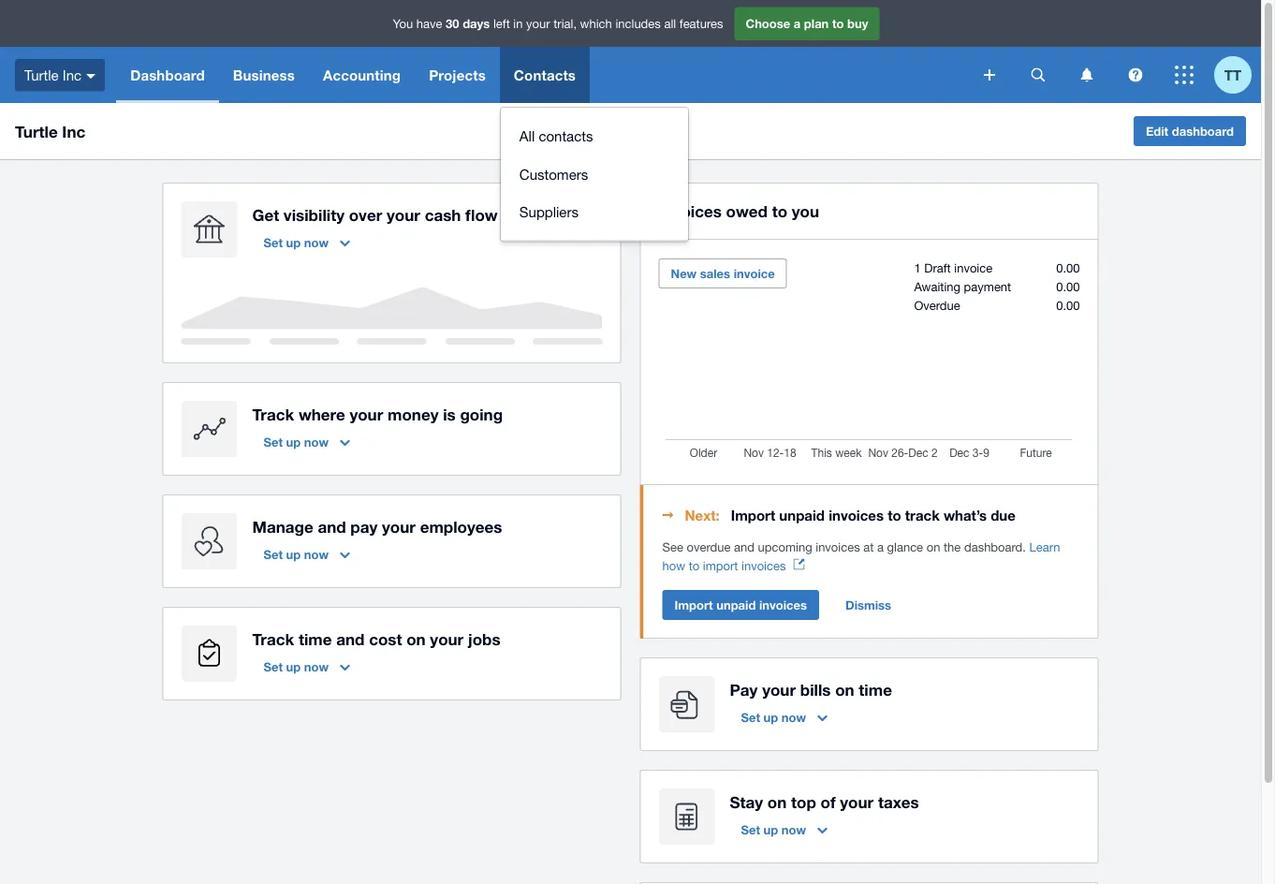 Task type: locate. For each thing, give the bounding box(es) containing it.
up for manage and pay your employees
[[286, 547, 301, 561]]

edit
[[1146, 124, 1169, 138]]

invoice
[[955, 260, 993, 275], [734, 266, 775, 281]]

1 0.00 link from the top
[[1057, 260, 1080, 275]]

all contacts link
[[501, 117, 688, 155]]

0.00 for payment
[[1057, 279, 1080, 294]]

flow
[[466, 205, 498, 224]]

import unpaid invoices button
[[663, 590, 820, 620]]

set down the get
[[264, 235, 283, 250]]

up down manage
[[286, 547, 301, 561]]

opens in a new tab image down glance at the bottom of the page
[[905, 559, 916, 570]]

3 0.00 link from the top
[[1057, 298, 1080, 312]]

0 horizontal spatial a
[[794, 16, 801, 31]]

set up now down stay
[[741, 822, 806, 837]]

dismiss button
[[835, 590, 903, 620]]

unpaid inside heading
[[780, 507, 825, 524]]

import inside button
[[675, 598, 713, 612]]

set down 'pay'
[[741, 710, 760, 724]]

you
[[792, 201, 820, 220]]

set up now for pay your bills on time
[[741, 710, 806, 724]]

to left you
[[772, 201, 788, 220]]

get
[[252, 205, 279, 224]]

set up now down "track time and cost on your jobs"
[[264, 659, 329, 674]]

track left 'where'
[[252, 405, 294, 423]]

0 vertical spatial track
[[252, 405, 294, 423]]

pay
[[730, 680, 758, 699]]

on right bills
[[836, 680, 855, 699]]

2 0.00 link from the top
[[1057, 279, 1080, 294]]

set down stay
[[741, 822, 760, 837]]

0 vertical spatial a
[[794, 16, 801, 31]]

projects button
[[415, 47, 500, 103]]

all
[[520, 128, 535, 144]]

turtle inc
[[24, 67, 82, 83], [15, 122, 85, 140]]

0.00 link for draft
[[1057, 260, 1080, 275]]

0 vertical spatial 0.00 link
[[1057, 260, 1080, 275]]

dashboard
[[1172, 124, 1234, 138]]

overdue link
[[915, 298, 961, 312]]

time left cost
[[299, 629, 332, 648]]

taxes icon image
[[659, 789, 715, 845]]

invoices left the at on the bottom right
[[816, 539, 860, 554]]

1 vertical spatial track
[[252, 629, 294, 648]]

now down pay your bills on time
[[782, 710, 806, 724]]

stay
[[730, 792, 763, 811]]

owed
[[726, 201, 768, 220]]

now down "track time and cost on your jobs"
[[304, 659, 329, 674]]

a left plan
[[794, 16, 801, 31]]

inc
[[63, 67, 82, 83], [62, 122, 85, 140]]

jobs
[[468, 629, 501, 648]]

1 vertical spatial inc
[[62, 122, 85, 140]]

invoices
[[659, 201, 722, 220]]

to inside learn how to import invoices
[[689, 558, 700, 573]]

set right track money icon
[[264, 435, 283, 449]]

contacts button
[[500, 47, 590, 103]]

heading containing next:
[[663, 504, 1080, 526]]

heading
[[663, 504, 1080, 526]]

on left top
[[768, 792, 787, 811]]

plan
[[804, 16, 829, 31]]

projects
[[429, 66, 486, 83]]

0 horizontal spatial import
[[675, 598, 713, 612]]

0 vertical spatial import
[[731, 507, 776, 524]]

import down how
[[675, 598, 713, 612]]

to inside heading
[[888, 507, 902, 524]]

now for stay on top of your taxes
[[782, 822, 806, 837]]

set up now button down top
[[730, 815, 839, 845]]

1 vertical spatial turtle
[[15, 122, 58, 140]]

1 opens in a new tab image from the left
[[794, 559, 805, 570]]

2 vertical spatial 0.00 link
[[1057, 298, 1080, 312]]

set up now for manage and pay your employees
[[264, 547, 329, 561]]

and inside panel body document
[[734, 539, 755, 554]]

to left track
[[888, 507, 902, 524]]

a inside document
[[878, 539, 884, 554]]

2 vertical spatial 0.00
[[1057, 298, 1080, 312]]

set up now button down 'where'
[[252, 427, 362, 457]]

1 horizontal spatial svg image
[[1129, 68, 1143, 82]]

invoice right "sales" at the right top of page
[[734, 266, 775, 281]]

unpaid up upcoming
[[780, 507, 825, 524]]

0 horizontal spatial invoice
[[734, 266, 775, 281]]

taxes
[[878, 792, 919, 811]]

0 vertical spatial inc
[[63, 67, 82, 83]]

invoice for new sales invoice
[[734, 266, 775, 281]]

import unpaid invoices
[[675, 598, 807, 612]]

0 horizontal spatial unpaid
[[717, 598, 756, 612]]

turtle inside popup button
[[24, 67, 59, 83]]

set up now
[[264, 235, 329, 250], [264, 435, 329, 449], [264, 547, 329, 561], [264, 659, 329, 674], [741, 710, 806, 724], [741, 822, 806, 837]]

3 0.00 from the top
[[1057, 298, 1080, 312]]

now down manage
[[304, 547, 329, 561]]

tt
[[1225, 66, 1242, 83]]

0 horizontal spatial opens in a new tab image
[[794, 559, 805, 570]]

0 vertical spatial time
[[299, 629, 332, 648]]

projects icon image
[[181, 626, 237, 682]]

up for stay on top of your taxes
[[764, 822, 779, 837]]

overdue
[[915, 298, 961, 312]]

money
[[388, 405, 439, 423]]

navigation
[[116, 47, 971, 241]]

and left pay
[[318, 517, 346, 536]]

get visibility over your cash flow
[[252, 205, 498, 224]]

list box
[[501, 108, 688, 241]]

unpaid down import
[[717, 598, 756, 612]]

turtle inc button
[[0, 47, 116, 103]]

now for track time and cost on your jobs
[[304, 659, 329, 674]]

1 0.00 from the top
[[1057, 260, 1080, 275]]

set up now down 'where'
[[264, 435, 329, 449]]

2 track from the top
[[252, 629, 294, 648]]

opens in a new tab image down upcoming
[[794, 559, 805, 570]]

a right the at on the bottom right
[[878, 539, 884, 554]]

list box containing all contacts
[[501, 108, 688, 241]]

1 horizontal spatial opens in a new tab image
[[905, 559, 916, 570]]

1 horizontal spatial import
[[731, 507, 776, 524]]

and for track time and cost on your jobs
[[336, 629, 365, 648]]

customers
[[520, 166, 588, 182]]

invoices inside heading
[[829, 507, 884, 524]]

a
[[794, 16, 801, 31], [878, 539, 884, 554]]

invoices up see overdue and upcoming invoices at a glance on the dashboard.
[[829, 507, 884, 524]]

2 opens in a new tab image from the left
[[905, 559, 916, 570]]

invoices down upcoming
[[742, 558, 786, 573]]

1 vertical spatial 0.00
[[1057, 279, 1080, 294]]

trial,
[[554, 16, 577, 31]]

set for manage and pay your employees
[[264, 547, 283, 561]]

you
[[393, 16, 413, 31]]

your right over
[[387, 205, 420, 224]]

up down 'where'
[[286, 435, 301, 449]]

customers link
[[501, 155, 688, 193]]

business button
[[219, 47, 309, 103]]

import for import unpaid invoices
[[675, 598, 713, 612]]

0 horizontal spatial time
[[299, 629, 332, 648]]

set up now button down manage
[[252, 539, 362, 569]]

your right pay
[[382, 517, 416, 536]]

and left cost
[[336, 629, 365, 648]]

1 horizontal spatial a
[[878, 539, 884, 554]]

time right bills
[[859, 680, 892, 699]]

up
[[286, 235, 301, 250], [286, 435, 301, 449], [286, 547, 301, 561], [286, 659, 301, 674], [764, 710, 779, 724], [764, 822, 779, 837]]

up down pay your bills on time
[[764, 710, 779, 724]]

what's
[[944, 507, 987, 524]]

going
[[460, 405, 503, 423]]

now down 'where'
[[304, 435, 329, 449]]

days
[[463, 16, 490, 31]]

up for pay your bills on time
[[764, 710, 779, 724]]

0 vertical spatial turtle inc
[[24, 67, 82, 83]]

1 vertical spatial time
[[859, 680, 892, 699]]

import
[[731, 507, 776, 524], [675, 598, 713, 612]]

employees
[[420, 517, 502, 536]]

set up now button down pay your bills on time
[[730, 702, 839, 732]]

invoice inside button
[[734, 266, 775, 281]]

track
[[252, 405, 294, 423], [252, 629, 294, 648]]

to right how
[[689, 558, 700, 573]]

top
[[791, 792, 817, 811]]

group
[[501, 108, 688, 240]]

import up upcoming
[[731, 507, 776, 524]]

invoices
[[829, 507, 884, 524], [816, 539, 860, 554], [742, 558, 786, 573], [760, 598, 807, 612]]

cost
[[369, 629, 402, 648]]

set up now button down "track time and cost on your jobs"
[[252, 652, 362, 682]]

invoices down opens in a new tab 'link'
[[760, 598, 807, 612]]

1 vertical spatial unpaid
[[717, 598, 756, 612]]

opens in a new tab link
[[694, 558, 924, 573]]

1 vertical spatial import
[[675, 598, 713, 612]]

track right projects icon
[[252, 629, 294, 648]]

svg image inside turtle inc popup button
[[86, 74, 96, 78]]

dashboard.
[[965, 539, 1026, 554]]

in
[[514, 16, 523, 31]]

0 vertical spatial unpaid
[[780, 507, 825, 524]]

svg image
[[1081, 68, 1093, 82], [1129, 68, 1143, 82]]

navigation containing dashboard
[[116, 47, 971, 241]]

is
[[443, 405, 456, 423]]

up down "visibility"
[[286, 235, 301, 250]]

0 vertical spatial turtle
[[24, 67, 59, 83]]

upcoming
[[758, 539, 813, 554]]

time
[[299, 629, 332, 648], [859, 680, 892, 699]]

awaiting payment
[[915, 279, 1012, 294]]

up for track where your money is going
[[286, 435, 301, 449]]

up right projects icon
[[286, 659, 301, 674]]

on left the
[[927, 539, 941, 554]]

0.00 link for payment
[[1057, 279, 1080, 294]]

accounting
[[323, 66, 401, 83]]

invoice for 1 draft invoice
[[955, 260, 993, 275]]

1 vertical spatial turtle inc
[[15, 122, 85, 140]]

2 0.00 from the top
[[1057, 279, 1080, 294]]

1 horizontal spatial invoice
[[955, 260, 993, 275]]

and up import
[[734, 539, 755, 554]]

1 track from the top
[[252, 405, 294, 423]]

dashboard
[[130, 66, 205, 83]]

svg image
[[1175, 66, 1194, 84], [1032, 68, 1046, 82], [984, 69, 996, 81], [86, 74, 96, 78]]

1 inc from the top
[[63, 67, 82, 83]]

0.00
[[1057, 260, 1080, 275], [1057, 279, 1080, 294], [1057, 298, 1080, 312]]

set right projects icon
[[264, 659, 283, 674]]

unpaid inside import unpaid invoices button
[[717, 598, 756, 612]]

overdue
[[687, 539, 731, 554]]

inc inside popup button
[[63, 67, 82, 83]]

set up now down 'pay'
[[741, 710, 806, 724]]

turtle
[[24, 67, 59, 83], [15, 122, 58, 140]]

set up now button down "visibility"
[[252, 228, 362, 258]]

set up now down manage
[[264, 547, 329, 561]]

2 vertical spatial and
[[336, 629, 365, 648]]

choose a plan to buy
[[746, 16, 869, 31]]

your left jobs
[[430, 629, 464, 648]]

at
[[864, 539, 874, 554]]

opens in a new tab image
[[794, 559, 805, 570], [905, 559, 916, 570]]

1 vertical spatial 0.00 link
[[1057, 279, 1080, 294]]

to left buy
[[833, 16, 844, 31]]

see overdue and upcoming invoices at a glance on the dashboard.
[[663, 539, 1030, 554]]

0 horizontal spatial svg image
[[1081, 68, 1093, 82]]

1 horizontal spatial unpaid
[[780, 507, 825, 524]]

set down manage
[[264, 547, 283, 561]]

stay on top of your taxes
[[730, 792, 919, 811]]

invoice up awaiting payment link
[[955, 260, 993, 275]]

set up now button
[[252, 228, 362, 258], [252, 427, 362, 457], [252, 539, 362, 569], [252, 652, 362, 682], [730, 702, 839, 732], [730, 815, 839, 845]]

now down top
[[782, 822, 806, 837]]

banner
[[0, 0, 1262, 241]]

1 draft invoice link
[[915, 260, 993, 275]]

0 vertical spatial 0.00
[[1057, 260, 1080, 275]]

1 vertical spatial a
[[878, 539, 884, 554]]

on inside panel body document
[[927, 539, 941, 554]]

dismiss
[[846, 598, 892, 612]]

your right 'pay'
[[763, 680, 796, 699]]

up down stay on top of your taxes
[[764, 822, 779, 837]]

how
[[663, 558, 686, 573]]

edit dashboard button
[[1134, 116, 1247, 146]]

1 vertical spatial and
[[734, 539, 755, 554]]

now
[[304, 235, 329, 250], [304, 435, 329, 449], [304, 547, 329, 561], [304, 659, 329, 674], [782, 710, 806, 724], [782, 822, 806, 837]]

set up now down "visibility"
[[264, 235, 329, 250]]



Task type: describe. For each thing, give the bounding box(es) containing it.
manage
[[252, 517, 313, 536]]

suppliers
[[520, 204, 579, 220]]

opens in a new tab image inside 'link'
[[905, 559, 916, 570]]

recommended icon image
[[518, 201, 603, 220]]

includes
[[616, 16, 661, 31]]

new
[[671, 266, 697, 281]]

and for see overdue and upcoming invoices at a glance on the dashboard.
[[734, 539, 755, 554]]

accounting button
[[309, 47, 415, 103]]

contacts
[[514, 66, 576, 83]]

now for pay your bills on time
[[782, 710, 806, 724]]

set up now button for pay your bills on time
[[730, 702, 839, 732]]

employees icon image
[[181, 513, 237, 569]]

your right of
[[840, 792, 874, 811]]

next:
[[685, 507, 720, 524]]

new sales invoice
[[671, 266, 775, 281]]

new sales invoice button
[[659, 258, 787, 288]]

turtle inc inside popup button
[[24, 67, 82, 83]]

all contacts
[[520, 128, 593, 144]]

set up now for track where your money is going
[[264, 435, 329, 449]]

awaiting
[[915, 279, 961, 294]]

your right in
[[526, 16, 550, 31]]

you have 30 days left in your trial, which includes all features
[[393, 16, 724, 31]]

all
[[664, 16, 676, 31]]

tt button
[[1215, 47, 1262, 103]]

set up now button for manage and pay your employees
[[252, 539, 362, 569]]

learn how to import invoices
[[663, 539, 1061, 573]]

pay
[[351, 517, 378, 536]]

set up now for track time and cost on your jobs
[[264, 659, 329, 674]]

glance
[[887, 539, 924, 554]]

1 horizontal spatial time
[[859, 680, 892, 699]]

banking icon image
[[181, 201, 237, 258]]

choose
[[746, 16, 791, 31]]

contacts
[[539, 128, 593, 144]]

set for track where your money is going
[[264, 435, 283, 449]]

set up now button for stay on top of your taxes
[[730, 815, 839, 845]]

now for track where your money is going
[[304, 435, 329, 449]]

learn
[[1030, 539, 1061, 554]]

import
[[703, 558, 738, 573]]

payment
[[964, 279, 1012, 294]]

1 draft invoice
[[915, 260, 993, 275]]

0 vertical spatial and
[[318, 517, 346, 536]]

which
[[580, 16, 612, 31]]

set for stay on top of your taxes
[[741, 822, 760, 837]]

0.00 for draft
[[1057, 260, 1080, 275]]

now down "visibility"
[[304, 235, 329, 250]]

unpaid for import unpaid invoices
[[717, 598, 756, 612]]

awaiting payment link
[[915, 279, 1012, 294]]

set for track time and cost on your jobs
[[264, 659, 283, 674]]

set for pay your bills on time
[[741, 710, 760, 724]]

bills icon image
[[659, 676, 715, 732]]

2 inc from the top
[[62, 122, 85, 140]]

track for track where your money is going
[[252, 405, 294, 423]]

list box inside navigation
[[501, 108, 688, 241]]

features
[[680, 16, 724, 31]]

now for manage and pay your employees
[[304, 547, 329, 561]]

track where your money is going
[[252, 405, 503, 423]]

group containing all contacts
[[501, 108, 688, 240]]

dashboard link
[[116, 47, 219, 103]]

due
[[991, 507, 1016, 524]]

the
[[944, 539, 961, 554]]

unpaid for import unpaid invoices to track what's due
[[780, 507, 825, 524]]

track money icon image
[[181, 401, 237, 457]]

invoices inside learn how to import invoices
[[742, 558, 786, 573]]

edit dashboard
[[1146, 124, 1234, 138]]

up for track time and cost on your jobs
[[286, 659, 301, 674]]

set up now for stay on top of your taxes
[[741, 822, 806, 837]]

panel body document
[[663, 538, 1080, 575]]

visibility
[[284, 205, 345, 224]]

business
[[233, 66, 295, 83]]

over
[[349, 205, 382, 224]]

of
[[821, 792, 836, 811]]

opens in a new tab image inside panel body document
[[794, 559, 805, 570]]

banking preview line graph image
[[181, 288, 603, 345]]

import for import unpaid invoices to track what's due
[[731, 507, 776, 524]]

set up now button for track time and cost on your jobs
[[252, 652, 362, 682]]

see
[[663, 539, 684, 554]]

left
[[494, 16, 510, 31]]

invoices owed to you
[[659, 201, 820, 220]]

draft
[[925, 260, 951, 275]]

your right 'where'
[[350, 405, 383, 423]]

where
[[299, 405, 345, 423]]

invoices inside button
[[760, 598, 807, 612]]

buy
[[848, 16, 869, 31]]

sales
[[700, 266, 731, 281]]

suppliers link
[[501, 193, 688, 231]]

track
[[905, 507, 940, 524]]

import unpaid invoices to track what's due
[[731, 507, 1016, 524]]

2 svg image from the left
[[1129, 68, 1143, 82]]

pay your bills on time
[[730, 680, 892, 699]]

on right cost
[[407, 629, 426, 648]]

set up now button for track where your money is going
[[252, 427, 362, 457]]

bills
[[801, 680, 831, 699]]

banner containing dashboard
[[0, 0, 1262, 241]]

track for track time and cost on your jobs
[[252, 629, 294, 648]]

30
[[446, 16, 459, 31]]

cash
[[425, 205, 461, 224]]

manage and pay your employees
[[252, 517, 502, 536]]

1 svg image from the left
[[1081, 68, 1093, 82]]

invoices owed to you link
[[659, 198, 820, 224]]

have
[[417, 16, 443, 31]]



Task type: vqa. For each thing, say whether or not it's contained in the screenshot.
'Entries'
no



